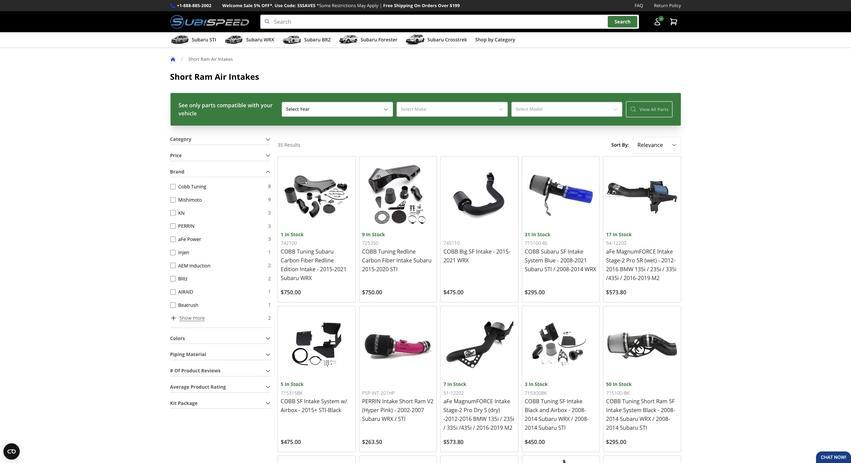 Task type: vqa. For each thing, say whether or not it's contained in the screenshot.
Subaru, at the top left of page
no



Task type: locate. For each thing, give the bounding box(es) containing it.
3 for afe power
[[268, 236, 271, 243]]

0 horizontal spatial stage-
[[444, 407, 459, 415]]

/
[[181, 55, 183, 63], [554, 266, 556, 273], [647, 266, 649, 273], [663, 266, 665, 273], [621, 275, 623, 282], [395, 416, 397, 423], [500, 416, 502, 423], [572, 416, 574, 423], [653, 416, 655, 423], [444, 425, 446, 432], [473, 425, 475, 432]]

0 horizontal spatial $475.00
[[281, 439, 301, 447]]

stock inside 50 in stock 715100-bk cobb tuning short ram sf intake system black - 2008- 2014 subaru wrx / 2008- 2014 subaru sti
[[619, 382, 632, 388]]

0 horizontal spatial 715100-
[[525, 240, 543, 247]]

system down bk
[[624, 407, 642, 415]]

0 horizontal spatial m2
[[505, 425, 513, 432]]

carbon up 2020
[[362, 257, 381, 264]]

0 horizontal spatial 135i
[[488, 416, 499, 423]]

afe inside 17 in stock 54-12202 afe magnumforce intake stage-2 pro 5r (wet) - 2012- 2016 bmw 135i / 235i / 335i /435i / 2016-2019 m2
[[607, 248, 615, 256]]

1 horizontal spatial perrin
[[362, 398, 381, 406]]

tuning inside 50 in stock 715100-bk cobb tuning short ram sf intake system black - 2008- 2014 subaru wrx / 2008- 2014 subaru sti
[[623, 398, 640, 406]]

0 horizontal spatial 2021
[[334, 266, 347, 273]]

cobb down the 725350
[[362, 248, 377, 256]]

2 horizontal spatial afe
[[607, 248, 615, 256]]

afe power
[[178, 236, 201, 243]]

2012- inside 17 in stock 54-12202 afe magnumforce intake stage-2 pro 5r (wet) - 2012- 2016 bmw 135i / 235i / 335i /435i / 2016-2019 m2
[[662, 257, 676, 264]]

s
[[484, 407, 487, 415]]

magnumforce up 5r
[[617, 248, 656, 256]]

wrx inside "31 in stock 715100-bl cobb subaru sf intake system blue - 2008-2021 subaru sti / 2008-2014 wrx"
[[585, 266, 597, 273]]

pro inside 17 in stock 54-12202 afe magnumforce intake stage-2 pro 5r (wet) - 2012- 2016 bmw 135i / 235i / 335i /435i / 2016-2019 m2
[[627, 257, 636, 264]]

2021 inside "31 in stock 715100-bl cobb subaru sf intake system blue - 2008-2021 subaru sti / 2008-2014 wrx"
[[575, 257, 587, 264]]

in right 31
[[532, 232, 537, 238]]

in right 5
[[285, 382, 290, 388]]

2 inside 17 in stock 54-12202 afe magnumforce intake stage-2 pro 5r (wet) - 2012- 2016 bmw 135i / 235i / 335i /435i / 2016-2019 m2
[[622, 257, 625, 264]]

stock up bk
[[619, 382, 632, 388]]

135i down 5r
[[635, 266, 646, 273]]

0 horizontal spatial $573.80
[[444, 439, 464, 447]]

0 vertical spatial m2
[[652, 275, 660, 282]]

$573.80 for /435i
[[607, 289, 627, 296]]

forester
[[379, 36, 398, 43]]

1 fiber from the left
[[301, 257, 314, 264]]

1 horizontal spatial 2019
[[638, 275, 651, 282]]

system up 'sti-'
[[321, 398, 340, 406]]

airbox right and
[[551, 407, 568, 415]]

magnumforce inside '7 in stock 51-12202 afe magnumforce intake stage-2 pro dry s (dry) -2012-2016 bmw 135i / 235i / 335i /435i / 2016-2019 m2'
[[454, 398, 493, 406]]

1 horizontal spatial fiber
[[382, 257, 395, 264]]

off*.
[[262, 2, 274, 8]]

intake inside 3 in stock 715300bk cobb tuning sf intake black and airbox - 2008- 2014 subaru wrx / 2008- 2014 subaru sti
[[567, 398, 583, 406]]

3 black from the left
[[643, 407, 657, 415]]

magnumforce up dry
[[454, 398, 493, 406]]

$475.00
[[444, 289, 464, 296], [281, 439, 301, 447]]

1 vertical spatial intakes
[[229, 71, 259, 82]]

2 carbon from the left
[[362, 257, 381, 264]]

0 horizontal spatial magnumforce
[[454, 398, 493, 406]]

1 horizontal spatial 2016
[[607, 266, 619, 273]]

in right 7
[[448, 382, 452, 388]]

0 horizontal spatial redline
[[315, 257, 334, 264]]

0 vertical spatial air
[[211, 56, 217, 62]]

bmw inside 17 in stock 54-12202 afe magnumforce intake stage-2 pro 5r (wet) - 2012- 2016 bmw 135i / 235i / 335i /435i / 2016-2019 m2
[[620, 266, 634, 273]]

1 $750.00 from the left
[[281, 289, 301, 296]]

0 vertical spatial 12202
[[614, 240, 627, 247]]

system left blue
[[525, 257, 543, 264]]

short ram air intakes down the short ram air intakes link
[[170, 71, 259, 82]]

in right 17
[[613, 232, 618, 238]]

subaru crosstrek
[[428, 36, 467, 43]]

$295.00
[[525, 289, 545, 296], [607, 439, 627, 447]]

perrin up the (hyper
[[362, 398, 381, 406]]

aem induction
[[178, 263, 211, 269]]

in for afe magnumforce intake stage-2 pro dry s (dry) -2012-2016 bmw 135i / 235i / 335i /435i / 2016-2019 m2
[[448, 382, 452, 388]]

0 vertical spatial redline
[[397, 248, 416, 256]]

2016 inside '7 in stock 51-12202 afe magnumforce intake stage-2 pro dry s (dry) -2012-2016 bmw 135i / 235i / 335i /435i / 2016-2019 m2'
[[460, 416, 472, 423]]

welcome
[[222, 2, 243, 8]]

1 vertical spatial 715100-
[[607, 390, 624, 397]]

1 vertical spatial magnumforce
[[454, 398, 493, 406]]

fiber
[[301, 257, 314, 264], [382, 257, 395, 264]]

pro
[[627, 257, 636, 264], [464, 407, 473, 415]]

over
[[438, 2, 449, 8]]

- inside 50 in stock 715100-bk cobb tuning short ram sf intake system black - 2008- 2014 subaru wrx / 2008- 2014 subaru sti
[[658, 407, 660, 415]]

kit package button
[[170, 399, 271, 409]]

1 vertical spatial 2016-
[[477, 425, 491, 432]]

sti inside 50 in stock 715100-bk cobb tuning short ram sf intake system black - 2008- 2014 subaru wrx / 2008- 2014 subaru sti
[[640, 425, 648, 432]]

m2 inside '7 in stock 51-12202 afe magnumforce intake stage-2 pro dry s (dry) -2012-2016 bmw 135i / 235i / 335i /435i / 2016-2019 m2'
[[505, 425, 513, 432]]

0 horizontal spatial black
[[328, 407, 342, 415]]

cobb down 715315bk
[[281, 398, 296, 406]]

0 horizontal spatial $750.00
[[281, 289, 301, 296]]

fiber for -
[[301, 257, 314, 264]]

1 vertical spatial 235i
[[504, 416, 515, 423]]

2014
[[571, 266, 584, 273], [525, 416, 538, 423], [607, 416, 619, 423], [525, 425, 538, 432], [607, 425, 619, 432]]

cobb down 50
[[607, 398, 621, 406]]

stage- down 51-
[[444, 407, 459, 415]]

average
[[170, 384, 190, 391]]

open widget image
[[3, 444, 20, 460]]

w/
[[341, 398, 347, 406]]

tuning right cobb
[[191, 184, 206, 190]]

1 vertical spatial system
[[321, 398, 340, 406]]

0 horizontal spatial 12202
[[451, 390, 464, 397]]

715100- down 50
[[607, 390, 624, 397]]

2 horizontal spatial black
[[643, 407, 657, 415]]

2019 down (dry)
[[491, 425, 503, 432]]

715100- down 31
[[525, 240, 543, 247]]

1 vertical spatial stage-
[[444, 407, 459, 415]]

faq
[[635, 2, 644, 8]]

0 vertical spatial perrin
[[178, 223, 195, 230]]

ram inside 50 in stock 715100-bk cobb tuning short ram sf intake system black - 2008- 2014 subaru wrx / 2008- 2014 subaru sti
[[657, 398, 668, 406]]

2002-
[[398, 407, 412, 415]]

1 vertical spatial $573.80
[[444, 439, 464, 447]]

1 horizontal spatial 235i
[[651, 266, 661, 273]]

5 in stock 715315bk cobb sf intake system w/ airbox - 2015+ sti-black
[[281, 382, 347, 415]]

stock for cobb tuning redline carbon fiber intake subaru 2015-2020 sti
[[372, 232, 385, 238]]

intakes
[[218, 56, 233, 62], [229, 71, 259, 82]]

1 horizontal spatial m2
[[652, 275, 660, 282]]

1 vertical spatial 2016
[[460, 416, 472, 423]]

kit package
[[170, 400, 198, 407]]

in right 50
[[613, 382, 618, 388]]

stock inside 3 in stock 715300bk cobb tuning sf intake black and airbox - 2008- 2014 subaru wrx / 2008- 2014 subaru sti
[[535, 382, 548, 388]]

select... image
[[672, 143, 677, 148]]

1 carbon from the left
[[281, 257, 300, 264]]

9 for 9 in stock 725350 cobb tuning redline carbon fiber intake subaru 2015-2020 sti
[[362, 232, 365, 238]]

in for cobb tuning subaru carbon fiber redline edition intake - 2015-2021 subaru wrx
[[285, 232, 290, 238]]

1 inside 1 in stock 742100 cobb tuning subaru carbon fiber redline edition intake - 2015-2021 subaru wrx
[[281, 232, 284, 238]]

0 vertical spatial 235i
[[651, 266, 661, 273]]

search
[[615, 18, 631, 25]]

2016-
[[624, 275, 638, 282], [477, 425, 491, 432]]

0 horizontal spatial 9
[[268, 197, 271, 203]]

0 vertical spatial stage-
[[607, 257, 622, 264]]

|
[[380, 2, 382, 8]]

mishimoto
[[178, 197, 202, 203]]

/435i
[[607, 275, 619, 282], [459, 425, 472, 432]]

1 horizontal spatial 12202
[[614, 240, 627, 247]]

magnumforce inside 17 in stock 54-12202 afe magnumforce intake stage-2 pro 5r (wet) - 2012- 2016 bmw 135i / 235i / 335i /435i / 2016-2019 m2
[[617, 248, 656, 256]]

$295.00 for cobb tuning short ram sf intake system black - 2008- 2014 subaru wrx / 2008- 2014 subaru sti
[[607, 439, 627, 447]]

Select Year button
[[282, 102, 393, 117]]

1 vertical spatial redline
[[315, 257, 334, 264]]

a subaru wrx thumbnail image image
[[225, 35, 244, 45]]

0 horizontal spatial 2016-
[[477, 425, 491, 432]]

1 vertical spatial afe
[[607, 248, 615, 256]]

0 vertical spatial pro
[[627, 257, 636, 264]]

0 vertical spatial $475.00
[[444, 289, 464, 296]]

short inside 50 in stock 715100-bk cobb tuning short ram sf intake system black - 2008- 2014 subaru wrx / 2008- 2014 subaru sti
[[641, 398, 655, 406]]

1 horizontal spatial /435i
[[607, 275, 619, 282]]

/ inside "31 in stock 715100-bl cobb subaru sf intake system blue - 2008-2021 subaru sti / 2008-2014 wrx"
[[554, 266, 556, 273]]

aFe Power button
[[170, 237, 176, 242]]

carbon inside 1 in stock 742100 cobb tuning subaru carbon fiber redline edition intake - 2015-2021 subaru wrx
[[281, 257, 300, 264]]

2 airbox from the left
[[551, 407, 568, 415]]

1 vertical spatial m2
[[505, 425, 513, 432]]

0 vertical spatial 9
[[268, 197, 271, 203]]

tuning up 2020
[[378, 248, 396, 256]]

235i inside 17 in stock 54-12202 afe magnumforce intake stage-2 pro 5r (wet) - 2012- 2016 bmw 135i / 235i / 335i /435i / 2016-2019 m2
[[651, 266, 661, 273]]

pro for bmw
[[627, 257, 636, 264]]

1 vertical spatial $475.00
[[281, 439, 301, 447]]

intakes up with
[[229, 71, 259, 82]]

afe right afe power button
[[178, 236, 186, 243]]

2008-
[[561, 257, 575, 264], [557, 266, 571, 273], [572, 407, 586, 415], [661, 407, 676, 415], [575, 416, 589, 423], [656, 416, 671, 423]]

$750.00 down 2020
[[362, 289, 382, 296]]

stock up 715315bk
[[291, 382, 304, 388]]

2 horizontal spatial system
[[624, 407, 642, 415]]

2
[[622, 257, 625, 264], [268, 262, 271, 269], [268, 276, 271, 282], [268, 315, 271, 322], [459, 407, 463, 415]]

0 vertical spatial $573.80
[[607, 289, 627, 296]]

stock up the 725350
[[372, 232, 385, 238]]

2015- inside 9 in stock 725350 cobb tuning redline carbon fiber intake subaru 2015-2020 sti
[[362, 266, 377, 273]]

Mishimoto button
[[170, 197, 176, 203]]

sti inside 3 in stock 715300bk cobb tuning sf intake black and airbox - 2008- 2014 subaru wrx / 2008- 2014 subaru sti
[[559, 425, 566, 432]]

/435i inside '7 in stock 51-12202 afe magnumforce intake stage-2 pro dry s (dry) -2012-2016 bmw 135i / 235i / 335i /435i / 2016-2019 m2'
[[459, 425, 472, 432]]

0 horizontal spatial 2012-
[[445, 416, 460, 423]]

product down # of product reviews
[[191, 384, 209, 391]]

0 vertical spatial 335i
[[666, 266, 677, 273]]

0 horizontal spatial fiber
[[301, 257, 314, 264]]

stock for afe magnumforce intake stage-2 pro 5r (wet) - 2012- 2016 bmw 135i / 235i / 335i /435i / 2016-2019 m2
[[619, 232, 632, 238]]

2014 inside "31 in stock 715100-bl cobb subaru sf intake system blue - 2008-2021 subaru sti / 2008-2014 wrx"
[[571, 266, 584, 273]]

in for cobb subaru sf intake system blue - 2008-2021 subaru sti / 2008-2014 wrx
[[532, 232, 537, 238]]

in for cobb tuning short ram sf intake system black - 2008- 2014 subaru wrx / 2008- 2014 subaru sti
[[613, 382, 618, 388]]

0 horizontal spatial pro
[[464, 407, 473, 415]]

pro left 5r
[[627, 257, 636, 264]]

stock inside 5 in stock 715315bk cobb sf intake system w/ airbox - 2015+ sti-black
[[291, 382, 304, 388]]

tuning up and
[[541, 398, 559, 406]]

1 horizontal spatial $475.00
[[444, 289, 464, 296]]

2 horizontal spatial 2021
[[575, 257, 587, 264]]

2019
[[638, 275, 651, 282], [491, 425, 503, 432]]

stock right 7
[[454, 382, 467, 388]]

cobb down 715300bk
[[525, 398, 540, 406]]

0 vertical spatial 2012-
[[662, 257, 676, 264]]

in inside 1 in stock 742100 cobb tuning subaru carbon fiber redline edition intake - 2015-2021 subaru wrx
[[285, 232, 290, 238]]

stock up bl
[[538, 232, 551, 238]]

in up 742100
[[285, 232, 290, 238]]

0 vertical spatial 2019
[[638, 275, 651, 282]]

bmw inside '7 in stock 51-12202 afe magnumforce intake stage-2 pro dry s (dry) -2012-2016 bmw 135i / 235i / 335i /435i / 2016-2019 m2'
[[474, 416, 487, 423]]

35 results
[[278, 142, 301, 148]]

1 airbox from the left
[[281, 407, 297, 415]]

ram
[[201, 56, 210, 62], [194, 71, 213, 82], [415, 398, 426, 406], [657, 398, 668, 406]]

0 horizontal spatial system
[[321, 398, 340, 406]]

1 horizontal spatial magnumforce
[[617, 248, 656, 256]]

Beatrush button
[[170, 303, 176, 308]]

2019 down 5r
[[638, 275, 651, 282]]

2 $750.00 from the left
[[362, 289, 382, 296]]

see only parts compatible with your vehicle
[[179, 102, 273, 117]]

stage- for 2012-
[[444, 407, 459, 415]]

stage- inside '7 in stock 51-12202 afe magnumforce intake stage-2 pro dry s (dry) -2012-2016 bmw 135i / 235i / 335i /435i / 2016-2019 m2'
[[444, 407, 459, 415]]

airaid
[[178, 289, 193, 295]]

9 up the 725350
[[362, 232, 365, 238]]

1 horizontal spatial 2015-
[[362, 266, 377, 273]]

2012-
[[662, 257, 676, 264], [445, 416, 460, 423]]

v2
[[428, 398, 434, 406]]

1 vertical spatial 135i
[[488, 416, 499, 423]]

1 horizontal spatial redline
[[397, 248, 416, 256]]

kn
[[178, 210, 185, 216]]

0 vertical spatial $295.00
[[525, 289, 545, 296]]

show more
[[180, 315, 205, 322]]

$573.80
[[607, 289, 627, 296], [444, 439, 464, 447]]

piping material button
[[170, 350, 271, 360]]

subaru brz button
[[283, 34, 331, 47]]

sf inside 50 in stock 715100-bk cobb tuning short ram sf intake system black - 2008- 2014 subaru wrx / 2008- 2014 subaru sti
[[669, 398, 675, 406]]

afe magnumforce intake stage-2 pro 5r (wet) - 2012-2016 bmw 135i / 235i / 335i /435i / 2016-2019 m2 image
[[607, 159, 678, 231]]

stock inside 1 in stock 742100 cobb tuning subaru carbon fiber redline edition intake - 2015-2021 subaru wrx
[[291, 232, 304, 238]]

1 black from the left
[[328, 407, 342, 415]]

1 vertical spatial 12202
[[451, 390, 464, 397]]

afe down 54-
[[607, 248, 615, 256]]

$295.00 for cobb subaru sf intake system blue - 2008-2021 subaru sti / 2008-2014 wrx
[[525, 289, 545, 296]]

in inside 50 in stock 715100-bk cobb tuning short ram sf intake system black - 2008- 2014 subaru wrx / 2008- 2014 subaru sti
[[613, 382, 618, 388]]

use
[[275, 2, 283, 8]]

psp-int-201hp perrin intake short ram v2 (hyper pink) - 2002-2007 subaru wrx / sti
[[362, 390, 434, 423]]

subaru brz
[[304, 36, 331, 43]]

9 down 8
[[268, 197, 271, 203]]

stage- down 54-
[[607, 257, 622, 264]]

0 vertical spatial 2016
[[607, 266, 619, 273]]

cobb down 742100
[[281, 248, 296, 256]]

in up the 725350
[[366, 232, 371, 238]]

$573.80 for 335i
[[444, 439, 464, 447]]

715100- inside 50 in stock 715100-bk cobb tuning short ram sf intake system black - 2008- 2014 subaru wrx / 2008- 2014 subaru sti
[[607, 390, 624, 397]]

carbon for intake
[[281, 257, 300, 264]]

9 inside 9 in stock 725350 cobb tuning redline carbon fiber intake subaru 2015-2020 sti
[[362, 232, 365, 238]]

afe inside '7 in stock 51-12202 afe magnumforce intake stage-2 pro dry s (dry) -2012-2016 bmw 135i / 235i / 335i /435i / 2016-2019 m2'
[[444, 398, 453, 406]]

/ inside 3 in stock 715300bk cobb tuning sf intake black and airbox - 2008- 2014 subaru wrx / 2008- 2014 subaru sti
[[572, 416, 574, 423]]

1 horizontal spatial black
[[525, 407, 539, 415]]

0 horizontal spatial 335i
[[447, 425, 458, 432]]

m2 inside 17 in stock 54-12202 afe magnumforce intake stage-2 pro 5r (wet) - 2012- 2016 bmw 135i / 235i / 335i /435i / 2016-2019 m2
[[652, 275, 660, 282]]

stock for cobb subaru sf intake system blue - 2008-2021 subaru sti / 2008-2014 wrx
[[538, 232, 551, 238]]

code:
[[284, 2, 296, 8]]

0 horizontal spatial $295.00
[[525, 289, 545, 296]]

intake inside 9 in stock 725350 cobb tuning redline carbon fiber intake subaru 2015-2020 sti
[[397, 257, 412, 264]]

piping
[[170, 352, 185, 358]]

3 inside 3 in stock 715300bk cobb tuning sf intake black and airbox - 2008- 2014 subaru wrx / 2008- 2014 subaru sti
[[525, 382, 528, 388]]

afe
[[178, 236, 186, 243], [607, 248, 615, 256], [444, 398, 453, 406]]

pro inside '7 in stock 51-12202 afe magnumforce intake stage-2 pro dry s (dry) -2012-2016 bmw 135i / 235i / 335i /435i / 2016-2019 m2'
[[464, 407, 473, 415]]

$475.00 for cobb sf intake system w/ airbox - 2015+ sti-black
[[281, 439, 301, 447]]

2012- right (wet)
[[662, 257, 676, 264]]

1 horizontal spatial $750.00
[[362, 289, 382, 296]]

1 horizontal spatial $573.80
[[607, 289, 627, 296]]

airbox down 715315bk
[[281, 407, 297, 415]]

$750.00
[[281, 289, 301, 296], [362, 289, 382, 296]]

2012- down 51-
[[445, 416, 460, 423]]

1 vertical spatial /435i
[[459, 425, 472, 432]]

2016- down s
[[477, 425, 491, 432]]

885-
[[192, 2, 201, 8]]

in inside "31 in stock 715100-bl cobb subaru sf intake system blue - 2008-2021 subaru sti / 2008-2014 wrx"
[[532, 232, 537, 238]]

cobb down 745110
[[444, 248, 458, 256]]

tuning inside 9 in stock 725350 cobb tuning redline carbon fiber intake subaru 2015-2020 sti
[[378, 248, 396, 256]]

2019 inside '7 in stock 51-12202 afe magnumforce intake stage-2 pro dry s (dry) -2012-2016 bmw 135i / 235i / 335i /435i / 2016-2019 m2'
[[491, 425, 503, 432]]

afe magnumforce intake stage-2 pro dry s (dry) -2012-2016 bmw 135i / 235i / 335i /435i / 2016-2019 m2 image
[[444, 309, 516, 381]]

stock inside "31 in stock 715100-bl cobb subaru sf intake system blue - 2008-2021 subaru sti / 2008-2014 wrx"
[[538, 232, 551, 238]]

1 horizontal spatial bmw
[[620, 266, 634, 273]]

select model image
[[613, 107, 619, 112]]

cobb subaru sf intake system blue - 2008-2021 subaru sti / 2008-2014 wrx image
[[525, 159, 597, 231]]

2 black from the left
[[525, 407, 539, 415]]

1 horizontal spatial 135i
[[635, 266, 646, 273]]

in inside 5 in stock 715315bk cobb sf intake system w/ airbox - 2015+ sti-black
[[285, 382, 290, 388]]

Select... button
[[633, 137, 681, 154]]

air down the short ram air intakes link
[[215, 71, 227, 82]]

- inside "31 in stock 715100-bl cobb subaru sf intake system blue - 2008-2021 subaru sti / 2008-2014 wrx"
[[558, 257, 559, 264]]

magnumforce for 5r
[[617, 248, 656, 256]]

tuning inside 3 in stock 715300bk cobb tuning sf intake black and airbox - 2008- 2014 subaru wrx / 2008- 2014 subaru sti
[[541, 398, 559, 406]]

search input field
[[260, 15, 639, 29]]

intakes down a subaru wrx thumbnail image
[[218, 56, 233, 62]]

1 horizontal spatial 335i
[[666, 266, 677, 273]]

2 fiber from the left
[[382, 257, 395, 264]]

air down subaru sti
[[211, 56, 217, 62]]

perrin right perrin button
[[178, 223, 195, 230]]

afe down 51-
[[444, 398, 453, 406]]

135i
[[635, 266, 646, 273], [488, 416, 499, 423]]

715100-
[[525, 240, 543, 247], [607, 390, 624, 397]]

1 vertical spatial 2019
[[491, 425, 503, 432]]

Injen button
[[170, 250, 176, 255]]

stock up 715300bk
[[535, 382, 548, 388]]

m2
[[652, 275, 660, 282], [505, 425, 513, 432]]

in inside 3 in stock 715300bk cobb tuning sf intake black and airbox - 2008- 2014 subaru wrx / 2008- 2014 subaru sti
[[529, 382, 534, 388]]

return policy
[[654, 2, 681, 8]]

wrx
[[264, 36, 274, 43], [458, 257, 469, 264], [585, 266, 597, 273], [301, 275, 312, 282], [382, 416, 393, 423], [559, 416, 570, 423], [640, 416, 652, 423]]

sf inside cobb big sf intake - 2015- 2021 wrx
[[469, 248, 475, 256]]

cobb tuning
[[178, 184, 206, 190]]

1 vertical spatial 335i
[[447, 425, 458, 432]]

2015- inside 1 in stock 742100 cobb tuning subaru carbon fiber redline edition intake - 2015-2021 subaru wrx
[[320, 266, 334, 273]]

1 vertical spatial 9
[[362, 232, 365, 238]]

12202 inside 17 in stock 54-12202 afe magnumforce intake stage-2 pro 5r (wet) - 2012- 2016 bmw 135i / 235i / 335i /435i / 2016-2019 m2
[[614, 240, 627, 247]]

2016- down 5r
[[624, 275, 638, 282]]

0 horizontal spatial airbox
[[281, 407, 297, 415]]

and
[[540, 407, 550, 415]]

0 horizontal spatial /435i
[[459, 425, 472, 432]]

335i
[[666, 266, 677, 273], [447, 425, 458, 432]]

apply
[[367, 2, 379, 8]]

$750.00 down edition
[[281, 289, 301, 296]]

0 vertical spatial system
[[525, 257, 543, 264]]

carbon up edition
[[281, 257, 300, 264]]

135i inside '7 in stock 51-12202 afe magnumforce intake stage-2 pro dry s (dry) -2012-2016 bmw 135i / 235i / 335i /435i / 2016-2019 m2'
[[488, 416, 499, 423]]

intake inside 50 in stock 715100-bk cobb tuning short ram sf intake system black - 2008- 2014 subaru wrx / 2008- 2014 subaru sti
[[607, 407, 622, 415]]

pro left dry
[[464, 407, 473, 415]]

in inside 9 in stock 725350 cobb tuning redline carbon fiber intake subaru 2015-2020 sti
[[366, 232, 371, 238]]

12202 for afe magnumforce intake stage-2 pro dry s (dry) -2012-2016 bmw 135i / 235i / 335i /435i / 2016-2019 m2
[[451, 390, 464, 397]]

cobb big sf intake - 2015-2021 wrx image
[[444, 159, 516, 231]]

colors
[[170, 335, 185, 342]]

tuning down 742100
[[297, 248, 314, 256]]

1 horizontal spatial 715100-
[[607, 390, 624, 397]]

1 horizontal spatial 9
[[362, 232, 365, 238]]

0 horizontal spatial afe
[[178, 236, 186, 243]]

1 horizontal spatial 2016-
[[624, 275, 638, 282]]

cobb big sf intake - 2015- 2021 wrx
[[444, 248, 511, 264]]

715300bk
[[525, 390, 547, 397]]

rating
[[211, 384, 226, 391]]

2 horizontal spatial 2015-
[[497, 248, 511, 256]]

2021 inside cobb big sf intake - 2015- 2021 wrx
[[444, 257, 456, 264]]

stock right 17
[[619, 232, 632, 238]]

tuning down bk
[[623, 398, 640, 406]]

1 horizontal spatial 2021
[[444, 257, 456, 264]]

sssave5
[[297, 2, 316, 8]]

black inside 5 in stock 715315bk cobb sf intake system w/ airbox - 2015+ sti-black
[[328, 407, 342, 415]]

in up 715300bk
[[529, 382, 534, 388]]

product right of
[[181, 368, 200, 374]]

1 horizontal spatial $295.00
[[607, 439, 627, 447]]

system
[[525, 257, 543, 264], [321, 398, 340, 406], [624, 407, 642, 415]]

magnumforce for dry
[[454, 398, 493, 406]]

sort by:
[[612, 142, 629, 148]]

short
[[188, 56, 200, 62], [170, 71, 192, 82], [400, 398, 413, 406], [641, 398, 655, 406]]

1 horizontal spatial system
[[525, 257, 543, 264]]

cobb down 31
[[525, 248, 540, 256]]

product
[[181, 368, 200, 374], [191, 384, 209, 391]]

0 vertical spatial intakes
[[218, 56, 233, 62]]

tuning for cobb tuning redline carbon fiber intake subaru 2015-2020 sti
[[378, 248, 396, 256]]

stock up 742100
[[291, 232, 304, 238]]

1 horizontal spatial carbon
[[362, 257, 381, 264]]

0 horizontal spatial 2015-
[[320, 266, 334, 273]]

1 horizontal spatial afe
[[444, 398, 453, 406]]

cobb tuning sf intake black and airbox - 2008-2014 subaru wrx / 2008-2014 subaru sti image
[[525, 309, 597, 381]]

stock inside '7 in stock 51-12202 afe magnumforce intake stage-2 pro dry s (dry) -2012-2016 bmw 135i / 235i / 335i /435i / 2016-2019 m2'
[[454, 382, 467, 388]]

stock for cobb sf intake system w/ airbox - 2015+ sti-black
[[291, 382, 304, 388]]

bmw
[[620, 266, 634, 273], [474, 416, 487, 423]]

bk
[[624, 390, 630, 397]]

2002
[[201, 2, 212, 8]]

1 vertical spatial bmw
[[474, 416, 487, 423]]

carbon inside 9 in stock 725350 cobb tuning redline carbon fiber intake subaru 2015-2020 sti
[[362, 257, 381, 264]]

*some restrictions may apply | free shipping on orders over $199
[[317, 2, 460, 8]]

1 vertical spatial 2012-
[[445, 416, 460, 423]]

335i inside 17 in stock 54-12202 afe magnumforce intake stage-2 pro 5r (wet) - 2012- 2016 bmw 135i / 235i / 335i /435i / 2016-2019 m2
[[666, 266, 677, 273]]

3 for perrin
[[268, 223, 271, 229]]

$750.00 for cobb tuning subaru carbon fiber redline edition intake - 2015-2021 subaru wrx
[[281, 289, 301, 296]]

return
[[654, 2, 668, 8]]

135i down (dry)
[[488, 416, 499, 423]]

pro for 2016
[[464, 407, 473, 415]]

short ram air intakes down subaru sti
[[188, 56, 233, 62]]

material
[[186, 352, 206, 358]]

stock for afe magnumforce intake stage-2 pro dry s (dry) -2012-2016 bmw 135i / 235i / 335i /435i / 2016-2019 m2
[[454, 382, 467, 388]]

shipping
[[394, 2, 413, 8]]

blue
[[545, 257, 556, 264]]

category button
[[170, 134, 271, 145]]

subaru inside 9 in stock 725350 cobb tuning redline carbon fiber intake subaru 2015-2020 sti
[[414, 257, 432, 264]]

afe for afe magnumforce intake stage-2 pro 5r (wet) - 2012- 2016 bmw 135i / 235i / 335i /435i / 2016-2019 m2
[[607, 248, 615, 256]]

0 horizontal spatial 2016
[[460, 416, 472, 423]]

1 horizontal spatial stage-
[[607, 257, 622, 264]]

stage- inside 17 in stock 54-12202 afe magnumforce intake stage-2 pro 5r (wet) - 2012- 2016 bmw 135i / 235i / 335i /435i / 2016-2019 m2
[[607, 257, 622, 264]]



Task type: describe. For each thing, give the bounding box(es) containing it.
welcome sale 5% off*. use code: sssave5
[[222, 2, 316, 8]]

sf inside 3 in stock 715300bk cobb tuning sf intake black and airbox - 2008- 2014 subaru wrx / 2008- 2014 subaru sti
[[560, 398, 566, 406]]

31
[[525, 232, 531, 238]]

stock for cobb tuning subaru carbon fiber redline edition intake - 2015-2021 subaru wrx
[[291, 232, 304, 238]]

vehicle
[[179, 110, 197, 117]]

in for cobb sf intake system w/ airbox - 2015+ sti-black
[[285, 382, 290, 388]]

show more button
[[170, 315, 205, 323]]

0 horizontal spatial perrin
[[178, 223, 195, 230]]

0 vertical spatial product
[[181, 368, 200, 374]]

in for afe magnumforce intake stage-2 pro 5r (wet) - 2012- 2016 bmw 135i / 235i / 335i /435i / 2016-2019 m2
[[613, 232, 618, 238]]

airbox inside 5 in stock 715315bk cobb sf intake system w/ airbox - 2015+ sti-black
[[281, 407, 297, 415]]

1 vertical spatial air
[[215, 71, 227, 82]]

stock for cobb tuning short ram sf intake system black - 2008- 2014 subaru wrx / 2008- 2014 subaru sti
[[619, 382, 632, 388]]

more
[[193, 315, 205, 322]]

afe for afe magnumforce intake stage-2 pro dry s (dry) -2012-2016 bmw 135i / 235i / 335i /435i / 2016-2019 m2
[[444, 398, 453, 406]]

perrin intake short ram v2 (hyper pink) - 2002-2007 subaru wrx / sti image
[[362, 309, 434, 381]]

sti inside dropdown button
[[210, 36, 216, 43]]

big
[[460, 248, 468, 256]]

2021 inside 1 in stock 742100 cobb tuning subaru carbon fiber redline edition intake - 2015-2021 subaru wrx
[[334, 266, 347, 273]]

- inside psp-int-201hp perrin intake short ram v2 (hyper pink) - 2002-2007 subaru wrx / sti
[[395, 407, 396, 415]]

9 for 9
[[268, 197, 271, 203]]

201hp
[[381, 390, 395, 397]]

$750.00 for cobb tuning redline carbon fiber intake subaru 2015-2020 sti
[[362, 289, 382, 296]]

shop
[[476, 36, 487, 43]]

tuning for cobb tuning sf intake black and airbox - 2008- 2014 subaru wrx / 2008- 2014 subaru sti
[[541, 398, 559, 406]]

3 for kn
[[268, 210, 271, 216]]

stock for cobb tuning sf intake black and airbox - 2008- 2014 subaru wrx / 2008- 2014 subaru sti
[[535, 382, 548, 388]]

results
[[285, 142, 301, 148]]

parts
[[202, 102, 216, 109]]

wrx inside 50 in stock 715100-bk cobb tuning short ram sf intake system black - 2008- 2014 subaru wrx / 2008- 2014 subaru sti
[[640, 416, 652, 423]]

wrx inside psp-int-201hp perrin intake short ram v2 (hyper pink) - 2002-2007 subaru wrx / sti
[[382, 416, 393, 423]]

/435i inside 17 in stock 54-12202 afe magnumforce intake stage-2 pro 5r (wet) - 2012- 2016 bmw 135i / 235i / 335i /435i / 2016-2019 m2
[[607, 275, 619, 282]]

wrx inside cobb big sf intake - 2015- 2021 wrx
[[458, 257, 469, 264]]

kit
[[170, 400, 177, 407]]

54-
[[607, 240, 614, 247]]

335i inside '7 in stock 51-12202 afe magnumforce intake stage-2 pro dry s (dry) -2012-2016 bmw 135i / 235i / 335i /435i / 2016-2019 m2'
[[447, 425, 458, 432]]

tuning for cobb tuning subaru carbon fiber redline edition intake - 2015-2021 subaru wrx
[[297, 248, 314, 256]]

in for cobb tuning sf intake black and airbox - 2008- 2014 subaru wrx / 2008- 2014 subaru sti
[[529, 382, 534, 388]]

- inside 17 in stock 54-12202 afe magnumforce intake stage-2 pro 5r (wet) - 2012- 2016 bmw 135i / 235i / 335i /435i / 2016-2019 m2
[[659, 257, 660, 264]]

airbox inside 3 in stock 715300bk cobb tuning sf intake black and airbox - 2008- 2014 subaru wrx / 2008- 2014 subaru sti
[[551, 407, 568, 415]]

a subaru brz thumbnail image image
[[283, 35, 302, 45]]

orders
[[422, 2, 437, 8]]

cobb sf intake system w/ airbox - 2015+ sti-black image
[[281, 309, 353, 381]]

subaru sti
[[192, 36, 216, 43]]

cobb tuning sf intake w/ airbox and post-maf hose - 2002-2003 subaru wrx / 2004-2008 forester xt image
[[525, 459, 597, 464]]

Select Make button
[[397, 102, 508, 117]]

5%
[[254, 2, 261, 8]]

perrin inside psp-int-201hp perrin intake short ram v2 (hyper pink) - 2002-2007 subaru wrx / sti
[[362, 398, 381, 406]]

+1-888-885-2002
[[177, 2, 212, 8]]

price
[[170, 152, 182, 159]]

subaru crosstrek button
[[406, 34, 467, 47]]

715100- for tuning
[[607, 390, 624, 397]]

PERRIN button
[[170, 224, 176, 229]]

intake inside 5 in stock 715315bk cobb sf intake system w/ airbox - 2015+ sti-black
[[304, 398, 320, 406]]

2015- inside cobb big sf intake - 2015- 2021 wrx
[[497, 248, 511, 256]]

0 vertical spatial afe
[[178, 236, 186, 243]]

pink)
[[381, 407, 393, 415]]

intake inside '7 in stock 51-12202 afe magnumforce intake stage-2 pro dry s (dry) -2012-2016 bmw 135i / 235i / 335i /435i / 2016-2019 m2'
[[495, 398, 511, 406]]

wrx inside dropdown button
[[264, 36, 274, 43]]

with
[[248, 102, 259, 109]]

subaru wrx
[[246, 36, 274, 43]]

button image
[[654, 18, 662, 26]]

Blitz button
[[170, 276, 176, 282]]

intake inside "31 in stock 715100-bl cobb subaru sf intake system blue - 2008-2021 subaru sti / 2008-2014 wrx"
[[568, 248, 584, 256]]

- inside 5 in stock 715315bk cobb sf intake system w/ airbox - 2015+ sti-black
[[299, 407, 301, 415]]

AIRAID button
[[170, 290, 176, 295]]

50
[[607, 382, 612, 388]]

sti-
[[319, 407, 328, 415]]

2019 inside 17 in stock 54-12202 afe magnumforce intake stage-2 pro 5r (wet) - 2012- 2016 bmw 135i / 235i / 335i /435i / 2016-2019 m2
[[638, 275, 651, 282]]

9 in stock 725350 cobb tuning redline carbon fiber intake subaru 2015-2020 sti
[[362, 232, 432, 273]]

only
[[189, 102, 201, 109]]

subaru forester button
[[339, 34, 398, 47]]

31 in stock 715100-bl cobb subaru sf intake system blue - 2008-2021 subaru sti / 2008-2014 wrx
[[525, 232, 597, 273]]

17
[[607, 232, 612, 238]]

# of product reviews
[[170, 368, 221, 374]]

2016- inside '7 in stock 51-12202 afe magnumforce intake stage-2 pro dry s (dry) -2012-2016 bmw 135i / 235i / 335i /435i / 2016-2019 m2'
[[477, 425, 491, 432]]

a subaru forester thumbnail image image
[[339, 35, 358, 45]]

+1-888-885-2002 link
[[177, 2, 212, 9]]

reviews
[[201, 368, 221, 374]]

$199
[[450, 2, 460, 8]]

7
[[444, 382, 446, 388]]

redline inside 1 in stock 742100 cobb tuning subaru carbon fiber redline edition intake - 2015-2021 subaru wrx
[[315, 257, 334, 264]]

stage- for 2016
[[607, 257, 622, 264]]

sf inside 5 in stock 715315bk cobb sf intake system w/ airbox - 2015+ sti-black
[[297, 398, 303, 406]]

subaru inside psp-int-201hp perrin intake short ram v2 (hyper pink) - 2002-2007 subaru wrx / sti
[[362, 416, 381, 423]]

system inside "31 in stock 715100-bl cobb subaru sf intake system blue - 2008-2021 subaru sti / 2008-2014 wrx"
[[525, 257, 543, 264]]

#
[[170, 368, 173, 374]]

system inside 5 in stock 715315bk cobb sf intake system w/ airbox - 2015+ sti-black
[[321, 398, 340, 406]]

category
[[495, 36, 516, 43]]

Select Model button
[[512, 102, 623, 117]]

cobb tuning subaru carbon fiber redline edition intake - 2015-2021 subaru wrx image
[[281, 159, 353, 231]]

intake inside psp-int-201hp perrin intake short ram v2 (hyper pink) - 2002-2007 subaru wrx / sti
[[382, 398, 398, 406]]

on
[[414, 2, 421, 8]]

power
[[187, 236, 201, 243]]

sf inside "31 in stock 715100-bl cobb subaru sf intake system blue - 2008-2021 subaru sti / 2008-2014 wrx"
[[561, 248, 567, 256]]

cobb inside 3 in stock 715300bk cobb tuning sf intake black and airbox - 2008- 2014 subaru wrx / 2008- 2014 subaru sti
[[525, 398, 540, 406]]

select make image
[[498, 107, 504, 112]]

(dry)
[[489, 407, 500, 415]]

135i inside 17 in stock 54-12202 afe magnumforce intake stage-2 pro 5r (wet) - 2012- 2016 bmw 135i / 235i / 335i /435i / 2016-2019 m2
[[635, 266, 646, 273]]

policy
[[670, 2, 681, 8]]

intake inside 1 in stock 742100 cobb tuning subaru carbon fiber redline edition intake - 2015-2021 subaru wrx
[[300, 266, 316, 273]]

aem
[[178, 263, 188, 269]]

235i inside '7 in stock 51-12202 afe magnumforce intake stage-2 pro dry s (dry) -2012-2016 bmw 135i / 235i / 335i /435i / 2016-2019 m2'
[[504, 416, 515, 423]]

subaru sti button
[[170, 34, 216, 47]]

cobb inside "31 in stock 715100-bl cobb subaru sf intake system blue - 2008-2021 subaru sti / 2008-2014 wrx"
[[525, 248, 540, 256]]

brand
[[170, 169, 185, 175]]

sale
[[244, 2, 253, 8]]

sti inside "31 in stock 715100-bl cobb subaru sf intake system blue - 2008-2021 subaru sti / 2008-2014 wrx"
[[545, 266, 552, 273]]

a subaru crosstrek thumbnail image image
[[406, 35, 425, 45]]

of
[[174, 368, 180, 374]]

package
[[178, 400, 198, 407]]

cobb inside 50 in stock 715100-bk cobb tuning short ram sf intake system black - 2008- 2014 subaru wrx / 2008- 2014 subaru sti
[[607, 398, 621, 406]]

- inside 1 in stock 742100 cobb tuning subaru carbon fiber redline edition intake - 2015-2021 subaru wrx
[[317, 266, 319, 273]]

redline inside 9 in stock 725350 cobb tuning redline carbon fiber intake subaru 2015-2020 sti
[[397, 248, 416, 256]]

2020
[[377, 266, 389, 273]]

see
[[179, 102, 188, 109]]

home image
[[170, 56, 176, 62]]

a subaru sti thumbnail image image
[[170, 35, 189, 45]]

1 for beatrush
[[268, 302, 271, 308]]

brz
[[322, 36, 331, 43]]

crosstrek
[[445, 36, 467, 43]]

AEM Induction button
[[170, 263, 176, 269]]

by
[[488, 36, 494, 43]]

colors button
[[170, 334, 271, 344]]

subaru forester
[[361, 36, 398, 43]]

5r
[[637, 257, 643, 264]]

2016- inside 17 in stock 54-12202 afe magnumforce intake stage-2 pro 5r (wet) - 2012- 2016 bmw 135i / 235i / 335i /435i / 2016-2019 m2
[[624, 275, 638, 282]]

8
[[268, 183, 271, 190]]

1 vertical spatial short ram air intakes
[[170, 71, 259, 82]]

742100
[[281, 240, 297, 247]]

2016 inside 17 in stock 54-12202 afe magnumforce intake stage-2 pro 5r (wet) - 2012- 2016 bmw 135i / 235i / 335i /435i / 2016-2019 m2
[[607, 266, 619, 273]]

KN button
[[170, 211, 176, 216]]

5
[[281, 382, 284, 388]]

sti inside 9 in stock 725350 cobb tuning redline carbon fiber intake subaru 2015-2020 sti
[[390, 266, 398, 273]]

7 in stock 51-12202 afe magnumforce intake stage-2 pro dry s (dry) -2012-2016 bmw 135i / 235i / 335i /435i / 2016-2019 m2
[[444, 382, 515, 432]]

cobb inside 9 in stock 725350 cobb tuning redline carbon fiber intake subaru 2015-2020 sti
[[362, 248, 377, 256]]

cobb inside cobb big sf intake - 2015- 2021 wrx
[[444, 248, 458, 256]]

- inside 3 in stock 715300bk cobb tuning sf intake black and airbox - 2008- 2014 subaru wrx / 2008- 2014 subaru sti
[[569, 407, 571, 415]]

cobb tuning short ram sf intake system black - 2008-2014 subaru wrx / 2008-2014 subaru sti image
[[607, 309, 678, 381]]

1 for airaid
[[268, 289, 271, 295]]

bl
[[543, 240, 548, 247]]

fiber for 2020
[[382, 257, 395, 264]]

50 in stock 715100-bk cobb tuning short ram sf intake system black - 2008- 2014 subaru wrx / 2008- 2014 subaru sti
[[607, 382, 676, 432]]

- inside '7 in stock 51-12202 afe magnumforce intake stage-2 pro dry s (dry) -2012-2016 bmw 135i / 235i / 335i /435i / 2016-2019 m2'
[[444, 416, 445, 423]]

2012- inside '7 in stock 51-12202 afe magnumforce intake stage-2 pro dry s (dry) -2012-2016 bmw 135i / 235i / 335i /435i / 2016-2019 m2'
[[445, 416, 460, 423]]

psp-
[[362, 390, 372, 397]]

cobb inside 1 in stock 742100 cobb tuning subaru carbon fiber redline edition intake - 2015-2021 subaru wrx
[[281, 248, 296, 256]]

wrx inside 1 in stock 742100 cobb tuning subaru carbon fiber redline edition intake - 2015-2021 subaru wrx
[[301, 275, 312, 282]]

/ inside 50 in stock 715100-bk cobb tuning short ram sf intake system black - 2008- 2014 subaru wrx / 2008- 2014 subaru sti
[[653, 416, 655, 423]]

shop by category
[[476, 36, 516, 43]]

edition
[[281, 266, 299, 273]]

int-
[[372, 390, 381, 397]]

dry
[[474, 407, 483, 415]]

Cobb Tuning button
[[170, 184, 176, 190]]

compatible
[[217, 102, 246, 109]]

induction
[[189, 263, 211, 269]]

(hyper
[[362, 407, 379, 415]]

average product rating button
[[170, 382, 271, 393]]

0 vertical spatial short ram air intakes
[[188, 56, 233, 62]]

715100- for subaru
[[525, 240, 543, 247]]

2 inside '7 in stock 51-12202 afe magnumforce intake stage-2 pro dry s (dry) -2012-2016 bmw 135i / 235i / 335i /435i / 2016-2019 m2'
[[459, 407, 463, 415]]

injen
[[178, 249, 189, 256]]

category
[[170, 136, 191, 142]]

1 in stock 742100 cobb tuning subaru carbon fiber redline edition intake - 2015-2021 subaru wrx
[[281, 232, 347, 282]]

select year image
[[383, 107, 389, 112]]

black inside 3 in stock 715300bk cobb tuning sf intake black and airbox - 2008- 2014 subaru wrx / 2008- 2014 subaru sti
[[525, 407, 539, 415]]

carbon for 2015-
[[362, 257, 381, 264]]

black inside 50 in stock 715100-bk cobb tuning short ram sf intake system black - 2008- 2014 subaru wrx / 2008- 2014 subaru sti
[[643, 407, 657, 415]]

search button
[[608, 16, 638, 27]]

return policy link
[[654, 2, 681, 9]]

12202 for afe magnumforce intake stage-2 pro 5r (wet) - 2012- 2016 bmw 135i / 235i / 335i /435i / 2016-2019 m2
[[614, 240, 627, 247]]

subispeed logo image
[[170, 15, 249, 29]]

$450.00
[[525, 439, 545, 447]]

your
[[261, 102, 273, 109]]

ram inside psp-int-201hp perrin intake short ram v2 (hyper pink) - 2002-2007 subaru wrx / sti
[[415, 398, 426, 406]]

in for cobb tuning redline carbon fiber intake subaru 2015-2020 sti
[[366, 232, 371, 238]]

short inside psp-int-201hp perrin intake short ram v2 (hyper pink) - 2002-2007 subaru wrx / sti
[[400, 398, 413, 406]]

1 vertical spatial product
[[191, 384, 209, 391]]

$475.00 for cobb big sf intake - 2015- 2021 wrx
[[444, 289, 464, 296]]

cobb tuning redline carbon fiber intake subaru 2015-2020 sti image
[[362, 159, 434, 231]]

shop by category button
[[476, 34, 516, 47]]

intake inside 17 in stock 54-12202 afe magnumforce intake stage-2 pro 5r (wet) - 2012- 2016 bmw 135i / 235i / 335i /435i / 2016-2019 m2
[[658, 248, 673, 256]]

/ inside psp-int-201hp perrin intake short ram v2 (hyper pink) - 2002-2007 subaru wrx / sti
[[395, 416, 397, 423]]

- inside cobb big sf intake - 2015- 2021 wrx
[[493, 248, 495, 256]]

system inside 50 in stock 715100-bk cobb tuning short ram sf intake system black - 2008- 2014 subaru wrx / 2008- 2014 subaru sti
[[624, 407, 642, 415]]

wrx inside 3 in stock 715300bk cobb tuning sf intake black and airbox - 2008- 2014 subaru wrx / 2008- 2014 subaru sti
[[559, 416, 570, 423]]

cobb inside 5 in stock 715315bk cobb sf intake system w/ airbox - 2015+ sti-black
[[281, 398, 296, 406]]

sti inside psp-int-201hp perrin intake short ram v2 (hyper pink) - 2002-2007 subaru wrx / sti
[[398, 416, 406, 423]]

intake inside cobb big sf intake - 2015- 2021 wrx
[[476, 248, 492, 256]]

35
[[278, 142, 283, 148]]

1 for injen
[[268, 249, 271, 256]]



